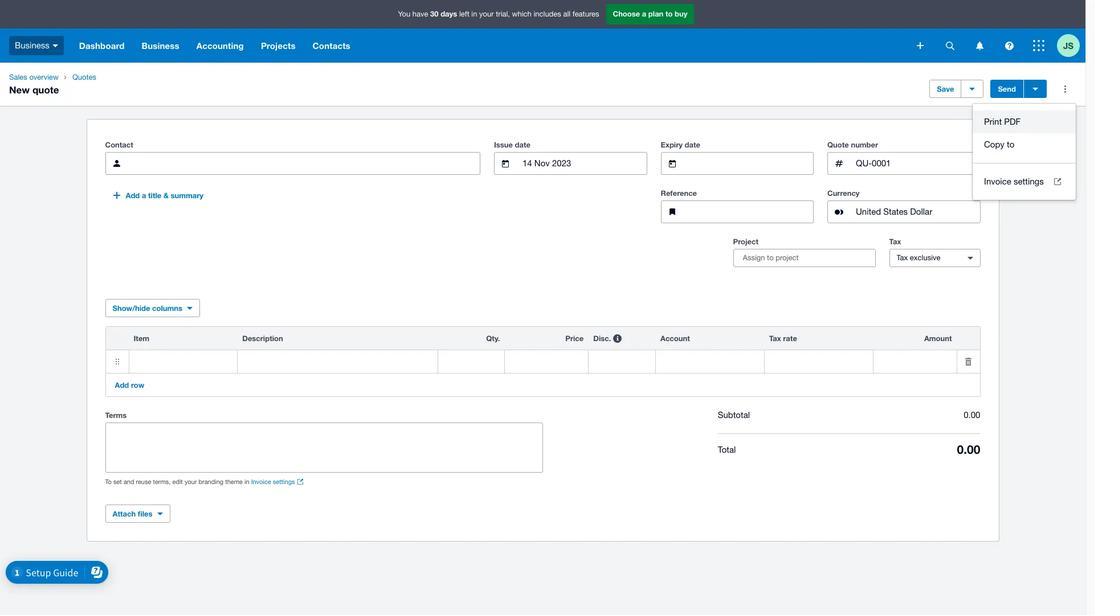 Task type: locate. For each thing, give the bounding box(es) containing it.
0 horizontal spatial your
[[185, 479, 197, 486]]

date for issue date
[[515, 140, 531, 149]]

group containing print pdf
[[973, 104, 1076, 200]]

tax up tax exclusive
[[890, 237, 902, 246]]

show/hide
[[113, 304, 150, 313]]

to
[[105, 479, 112, 486]]

Description text field
[[238, 351, 438, 373]]

to
[[666, 9, 673, 18], [1007, 140, 1015, 149]]

settings inside 'list box'
[[1014, 177, 1044, 186]]

send button
[[991, 80, 1024, 98]]

js button
[[1058, 29, 1086, 63]]

0 horizontal spatial a
[[142, 191, 146, 200]]

svg image
[[1034, 40, 1045, 51], [946, 41, 955, 50], [976, 41, 984, 50], [1005, 41, 1014, 50], [917, 42, 924, 49], [52, 44, 58, 47]]

in right left
[[472, 10, 477, 18]]

in right the 'theme'
[[245, 479, 249, 486]]

accounting
[[197, 40, 244, 51]]

date right issue
[[515, 140, 531, 149]]

days
[[441, 9, 457, 18]]

1 date from the left
[[515, 140, 531, 149]]

tax for tax exclusive
[[897, 254, 908, 262]]

your left trial,
[[480, 10, 494, 18]]

0 vertical spatial tax
[[890, 237, 902, 246]]

print
[[985, 117, 1002, 127]]

attach files button
[[105, 505, 170, 523]]

Project field
[[734, 249, 875, 268]]

1 vertical spatial 0.00
[[958, 443, 981, 457]]

exclusive
[[910, 254, 941, 262]]

business
[[15, 40, 50, 50], [142, 40, 179, 51]]

settings right the 'theme'
[[273, 479, 295, 486]]

invoice settings link
[[973, 170, 1076, 193], [251, 478, 304, 487]]

1 horizontal spatial in
[[472, 10, 477, 18]]

print pdf
[[985, 117, 1021, 127]]

tax exclusive
[[897, 254, 941, 262]]

tax inside 'line items' element
[[770, 334, 781, 343]]

settings
[[1014, 177, 1044, 186], [273, 479, 295, 486]]

1 horizontal spatial to
[[1007, 140, 1015, 149]]

1 horizontal spatial your
[[480, 10, 494, 18]]

in inside you have 30 days left in your trial, which includes all features
[[472, 10, 477, 18]]

item
[[134, 334, 149, 343]]

0 vertical spatial to
[[666, 9, 673, 18]]

tax left exclusive
[[897, 254, 908, 262]]

in
[[472, 10, 477, 18], [245, 479, 249, 486]]

dashboard
[[79, 40, 125, 51]]

0 vertical spatial a
[[642, 9, 647, 18]]

a left title
[[142, 191, 146, 200]]

add a title & summary
[[126, 191, 204, 200]]

0 horizontal spatial date
[[515, 140, 531, 149]]

add inside button
[[126, 191, 140, 200]]

Currency field
[[855, 201, 980, 223]]

your for reuse
[[185, 479, 197, 486]]

summary
[[171, 191, 204, 200]]

1 vertical spatial invoice
[[251, 479, 271, 486]]

qty.
[[486, 334, 500, 343]]

invoice settings link right the 'theme'
[[251, 478, 304, 487]]

theme
[[225, 479, 243, 486]]

add for add row
[[115, 381, 129, 390]]

subtotal
[[718, 410, 750, 420]]

1 horizontal spatial date
[[685, 140, 701, 149]]

add inside button
[[115, 381, 129, 390]]

1 horizontal spatial business
[[142, 40, 179, 51]]

tax left rate
[[770, 334, 781, 343]]

reuse
[[136, 479, 151, 486]]

0 horizontal spatial business
[[15, 40, 50, 50]]

1 horizontal spatial invoice settings link
[[973, 170, 1076, 193]]

invoice down copy to
[[985, 177, 1012, 186]]

features
[[573, 10, 599, 18]]

banner
[[0, 0, 1086, 63]]

your inside you have 30 days left in your trial, which includes all features
[[480, 10, 494, 18]]

tax inside popup button
[[897, 254, 908, 262]]

1 vertical spatial tax
[[897, 254, 908, 262]]

1 vertical spatial in
[[245, 479, 249, 486]]

add row button
[[108, 376, 151, 395]]

0.00
[[964, 410, 981, 420], [958, 443, 981, 457]]

pdf
[[1005, 117, 1021, 127]]

a inside button
[[142, 191, 146, 200]]

all
[[564, 10, 571, 18]]

1 horizontal spatial settings
[[1014, 177, 1044, 186]]

0 vertical spatial invoice
[[985, 177, 1012, 186]]

your
[[480, 10, 494, 18], [185, 479, 197, 486]]

1 horizontal spatial invoice
[[985, 177, 1012, 186]]

1 vertical spatial invoice settings link
[[251, 478, 304, 487]]

show/hide columns
[[113, 304, 182, 313]]

Amount field
[[874, 351, 957, 373]]

list box
[[973, 104, 1076, 200]]

add left title
[[126, 191, 140, 200]]

plan
[[649, 9, 664, 18]]

a left plan
[[642, 9, 647, 18]]

a for choose
[[642, 9, 647, 18]]

1 vertical spatial a
[[142, 191, 146, 200]]

0.00 for subtotal
[[964, 410, 981, 420]]

to right copy
[[1007, 140, 1015, 149]]

overflow menu image
[[1054, 78, 1077, 100]]

invoice right the 'theme'
[[251, 479, 271, 486]]

columns
[[152, 304, 182, 313]]

0 vertical spatial in
[[472, 10, 477, 18]]

add left row
[[115, 381, 129, 390]]

0 vertical spatial your
[[480, 10, 494, 18]]

js
[[1064, 40, 1074, 50]]

0 vertical spatial 0.00
[[964, 410, 981, 420]]

group
[[973, 104, 1076, 200]]

add row
[[115, 381, 144, 390]]

new
[[9, 84, 30, 96]]

0 horizontal spatial to
[[666, 9, 673, 18]]

2 vertical spatial tax
[[770, 334, 781, 343]]

30
[[431, 9, 439, 18]]

date
[[515, 140, 531, 149], [685, 140, 701, 149]]

navigation
[[71, 29, 909, 63]]

which
[[512, 10, 532, 18]]

terms,
[[153, 479, 171, 486]]

settings down the copy to 'button' on the top right of page
[[1014, 177, 1044, 186]]

invoice settings
[[985, 177, 1044, 186]]

a
[[642, 9, 647, 18], [142, 191, 146, 200]]

includes
[[534, 10, 561, 18]]

invoice settings link down the copy to 'button' on the top right of page
[[973, 170, 1076, 193]]

0 vertical spatial add
[[126, 191, 140, 200]]

set
[[113, 479, 122, 486]]

issue
[[494, 140, 513, 149]]

1 vertical spatial to
[[1007, 140, 1015, 149]]

0 horizontal spatial settings
[[273, 479, 295, 486]]

contact
[[105, 140, 133, 149]]

invoice
[[985, 177, 1012, 186], [251, 479, 271, 486]]

account
[[661, 334, 690, 343]]

0 vertical spatial invoice settings link
[[973, 170, 1076, 193]]

your right edit on the bottom left of page
[[185, 479, 197, 486]]

send
[[999, 84, 1017, 94]]

0 horizontal spatial invoice
[[251, 479, 271, 486]]

1 vertical spatial add
[[115, 381, 129, 390]]

to left buy
[[666, 9, 673, 18]]

issue date
[[494, 140, 531, 149]]

trial,
[[496, 10, 510, 18]]

add for add a title & summary
[[126, 191, 140, 200]]

business button
[[133, 29, 188, 63]]

business inside dropdown button
[[142, 40, 179, 51]]

0 vertical spatial settings
[[1014, 177, 1044, 186]]

1 horizontal spatial a
[[642, 9, 647, 18]]

to set and reuse terms, edit your branding theme in invoice settings
[[105, 479, 295, 486]]

1 vertical spatial settings
[[273, 479, 295, 486]]

add
[[126, 191, 140, 200], [115, 381, 129, 390]]

attach
[[113, 510, 136, 519]]

quote number
[[828, 140, 879, 149]]

save
[[937, 84, 955, 94]]

2 date from the left
[[685, 140, 701, 149]]

Item field
[[129, 351, 237, 373]]

navigation containing dashboard
[[71, 29, 909, 63]]

date for expiry date
[[685, 140, 701, 149]]

1 vertical spatial your
[[185, 479, 197, 486]]

date right expiry
[[685, 140, 701, 149]]

tax exclusive button
[[890, 249, 981, 267]]

business inside popup button
[[15, 40, 50, 50]]



Task type: vqa. For each thing, say whether or not it's contained in the screenshot.
#:
no



Task type: describe. For each thing, give the bounding box(es) containing it.
terms
[[105, 411, 127, 420]]

to inside 'button'
[[1007, 140, 1015, 149]]

contacts button
[[304, 29, 359, 63]]

Disc. field
[[589, 351, 656, 373]]

number
[[851, 140, 879, 149]]

copy
[[985, 140, 1005, 149]]

dashboard link
[[71, 29, 133, 63]]

tax for tax
[[890, 237, 902, 246]]

Qty. field
[[438, 351, 505, 373]]

Reference text field
[[688, 201, 814, 223]]

svg image inside business popup button
[[52, 44, 58, 47]]

accounting button
[[188, 29, 253, 63]]

choose a plan to buy
[[613, 9, 688, 18]]

left
[[459, 10, 470, 18]]

Tax rate field
[[765, 351, 873, 373]]

row
[[131, 381, 144, 390]]

Account field
[[656, 351, 764, 373]]

copy to
[[985, 140, 1015, 149]]

choose
[[613, 9, 640, 18]]

drag handle image
[[106, 351, 129, 373]]

buy
[[675, 9, 688, 18]]

projects
[[261, 40, 296, 51]]

print pdf button
[[973, 111, 1076, 133]]

edit
[[172, 479, 183, 486]]

copy to button
[[973, 133, 1076, 156]]

quote
[[32, 84, 59, 96]]

price
[[566, 334, 584, 343]]

0 horizontal spatial in
[[245, 479, 249, 486]]

you
[[398, 10, 411, 18]]

description
[[242, 334, 283, 343]]

sales
[[9, 73, 27, 82]]

overview
[[29, 73, 59, 82]]

0 horizontal spatial invoice settings link
[[251, 478, 304, 487]]

business button
[[0, 29, 71, 63]]

contacts
[[313, 40, 351, 51]]

you have 30 days left in your trial, which includes all features
[[398, 9, 599, 18]]

line items element
[[105, 327, 981, 397]]

a for add
[[142, 191, 146, 200]]

Price field
[[505, 351, 589, 373]]

total
[[718, 445, 736, 455]]

quotes
[[72, 73, 96, 82]]

&
[[164, 191, 169, 200]]

branding
[[199, 479, 224, 486]]

banner containing js
[[0, 0, 1086, 63]]

0.00 for total
[[958, 443, 981, 457]]

quote
[[828, 140, 849, 149]]

files
[[138, 510, 153, 519]]

remove row image
[[958, 351, 980, 373]]

Quote number text field
[[855, 153, 980, 174]]

Contact field
[[133, 153, 480, 174]]

reference
[[661, 189, 697, 198]]

attach files
[[113, 510, 153, 519]]

navigation inside banner
[[71, 29, 909, 63]]

quotes link
[[68, 72, 101, 83]]

new quote
[[9, 84, 59, 96]]

projects button
[[253, 29, 304, 63]]

have
[[413, 10, 428, 18]]

add a title & summary button
[[105, 186, 210, 205]]

tax for tax rate
[[770, 334, 781, 343]]

Terms text field
[[106, 424, 542, 473]]

rate
[[784, 334, 798, 343]]

list box containing print pdf
[[973, 104, 1076, 200]]

save button
[[930, 80, 962, 98]]

expiry
[[661, 140, 683, 149]]

currency
[[828, 189, 860, 198]]

and
[[124, 479, 134, 486]]

Expiry date field
[[688, 153, 814, 174]]

sales overview link
[[5, 72, 63, 83]]

tax rate
[[770, 334, 798, 343]]

title
[[148, 191, 162, 200]]

amount
[[925, 334, 952, 343]]

Issue date field
[[522, 153, 647, 174]]

sales overview
[[9, 73, 59, 82]]

your for days
[[480, 10, 494, 18]]

expiry date
[[661, 140, 701, 149]]

show/hide columns button
[[105, 299, 200, 318]]

disc.
[[594, 334, 611, 343]]

project
[[733, 237, 759, 246]]



